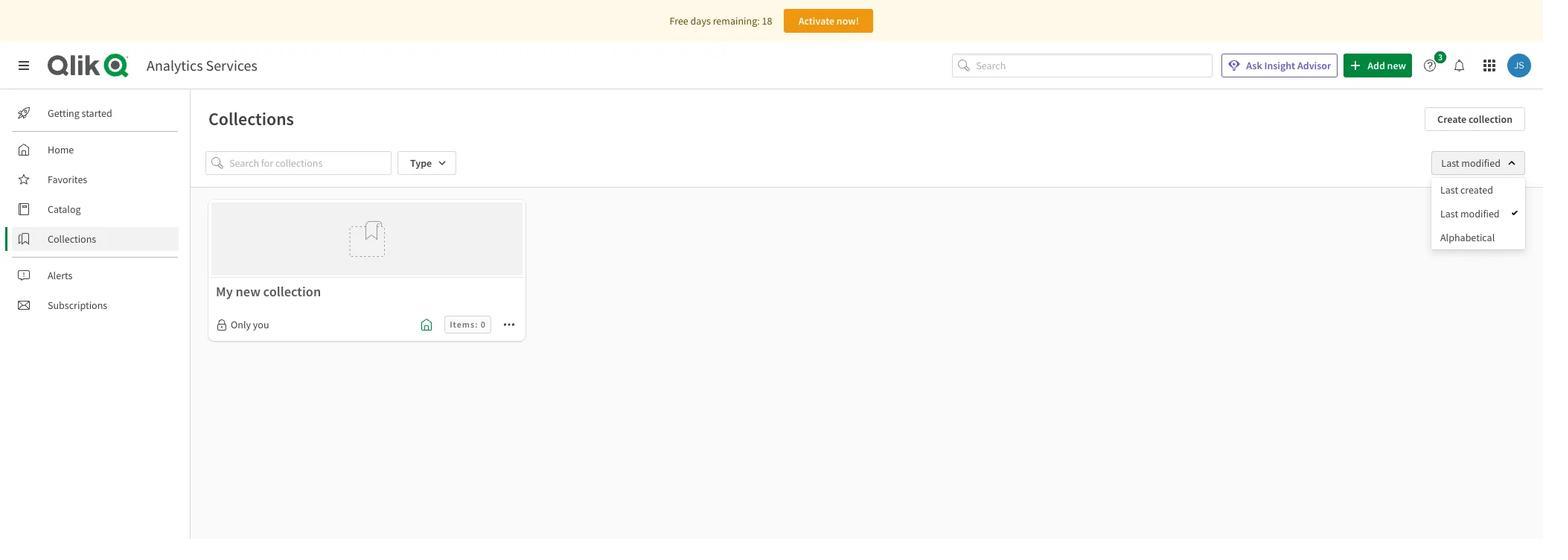 Task type: describe. For each thing, give the bounding box(es) containing it.
18
[[762, 14, 772, 28]]

home
[[48, 143, 74, 156]]

last modified option
[[1432, 202, 1525, 226]]

analytics services
[[147, 56, 257, 74]]

only
[[231, 318, 251, 332]]

advisor
[[1298, 59, 1331, 72]]

you
[[253, 318, 269, 332]]

searchbar element
[[952, 53, 1213, 78]]

modified for last modified field
[[1462, 156, 1501, 170]]

last for last modified field
[[1442, 156, 1460, 170]]

created
[[1461, 183, 1493, 197]]

create collection
[[1438, 112, 1513, 126]]

Last modified field
[[1432, 151, 1525, 175]]

create
[[1438, 112, 1467, 126]]

navigation pane element
[[0, 95, 190, 323]]

close sidebar menu image
[[18, 60, 30, 71]]

services
[[206, 56, 257, 74]]

Search text field
[[976, 53, 1213, 78]]

ask insight advisor button
[[1222, 54, 1338, 77]]

favorites
[[48, 173, 87, 186]]

collections link
[[12, 227, 179, 251]]

last for the last modified 'option'
[[1441, 207, 1459, 220]]

new
[[236, 283, 261, 300]]

catalog link
[[12, 197, 179, 221]]

activate now!
[[799, 14, 859, 28]]

alphabetical
[[1441, 231, 1495, 244]]

create collection button
[[1425, 107, 1525, 131]]

items:
[[450, 319, 478, 330]]

last created option
[[1432, 178, 1525, 202]]

getting started
[[48, 106, 112, 120]]

favorites link
[[12, 168, 179, 191]]

days
[[691, 14, 711, 28]]



Task type: vqa. For each thing, say whether or not it's contained in the screenshot.
Create
yes



Task type: locate. For each thing, give the bounding box(es) containing it.
1 vertical spatial last modified
[[1441, 207, 1500, 220]]

collection inside button
[[1469, 112, 1513, 126]]

filters region
[[0, 0, 1543, 539]]

last modified for last modified field
[[1442, 156, 1501, 170]]

1 vertical spatial last
[[1441, 183, 1459, 197]]

last for last created 'option'
[[1441, 183, 1459, 197]]

2 vertical spatial last
[[1441, 207, 1459, 220]]

0 horizontal spatial collections
[[48, 232, 96, 246]]

alerts
[[48, 269, 73, 282]]

modified up alphabetical option
[[1461, 207, 1500, 220]]

activate now! link
[[784, 9, 874, 33]]

0 vertical spatial modified
[[1462, 156, 1501, 170]]

collection right new
[[263, 283, 321, 300]]

1 vertical spatial collections
[[48, 232, 96, 246]]

home link
[[12, 138, 179, 162]]

Search for collections text field
[[229, 151, 392, 175]]

subscriptions
[[48, 299, 107, 312]]

list box containing last created
[[1432, 178, 1525, 249]]

0 vertical spatial last
[[1442, 156, 1460, 170]]

last down last created at top right
[[1441, 207, 1459, 220]]

ask insight advisor
[[1247, 59, 1331, 72]]

1 vertical spatial collection
[[263, 283, 321, 300]]

last inside last modified field
[[1442, 156, 1460, 170]]

modified up last created 'option'
[[1462, 156, 1501, 170]]

activate
[[799, 14, 835, 28]]

subscriptions link
[[12, 293, 179, 317]]

last
[[1442, 156, 1460, 170], [1441, 183, 1459, 197], [1441, 207, 1459, 220]]

list box inside filters region
[[1432, 178, 1525, 249]]

collections inside navigation pane element
[[48, 232, 96, 246]]

0 vertical spatial collections
[[208, 107, 294, 130]]

collections
[[208, 107, 294, 130], [48, 232, 96, 246]]

free
[[670, 14, 689, 28]]

0 vertical spatial collection
[[1469, 112, 1513, 126]]

analytics
[[147, 56, 203, 74]]

alerts link
[[12, 264, 179, 287]]

analytics services element
[[147, 56, 257, 74]]

0 vertical spatial last modified
[[1442, 156, 1501, 170]]

last inside the last modified 'option'
[[1441, 207, 1459, 220]]

modified inside last modified field
[[1462, 156, 1501, 170]]

collection right create
[[1469, 112, 1513, 126]]

collections down services
[[208, 107, 294, 130]]

last inside last created 'option'
[[1441, 183, 1459, 197]]

last modified for the last modified 'option'
[[1441, 207, 1500, 220]]

1 horizontal spatial collections
[[208, 107, 294, 130]]

getting started link
[[12, 101, 179, 125]]

last created
[[1441, 183, 1493, 197]]

collection
[[1469, 112, 1513, 126], [263, 283, 321, 300]]

list box
[[1432, 178, 1525, 249]]

0 horizontal spatial collection
[[263, 283, 321, 300]]

modified
[[1462, 156, 1501, 170], [1461, 207, 1500, 220]]

1 horizontal spatial collection
[[1469, 112, 1513, 126]]

last modified inside field
[[1442, 156, 1501, 170]]

last modified
[[1442, 156, 1501, 170], [1441, 207, 1500, 220]]

modified for the last modified 'option'
[[1461, 207, 1500, 220]]

last modified up last created at top right
[[1442, 156, 1501, 170]]

ask
[[1247, 59, 1262, 72]]

items: 0
[[450, 319, 486, 330]]

last modified inside 'option'
[[1441, 207, 1500, 220]]

remove collection from home image
[[421, 319, 433, 331]]

getting
[[48, 106, 80, 120]]

catalog
[[48, 203, 81, 216]]

alphabetical option
[[1432, 226, 1525, 249]]

free days remaining: 18
[[670, 14, 772, 28]]

started
[[82, 106, 112, 120]]

0
[[481, 319, 486, 330]]

modified inside the last modified 'option'
[[1461, 207, 1500, 220]]

1 vertical spatial modified
[[1461, 207, 1500, 220]]

my
[[216, 283, 233, 300]]

last left created
[[1441, 183, 1459, 197]]

remaining:
[[713, 14, 760, 28]]

insight
[[1265, 59, 1296, 72]]

only you
[[231, 318, 269, 332]]

collections down catalog
[[48, 232, 96, 246]]

now!
[[837, 14, 859, 28]]

last modified up alphabetical
[[1441, 207, 1500, 220]]

last up last created at top right
[[1442, 156, 1460, 170]]

my new collection
[[216, 283, 321, 300]]



